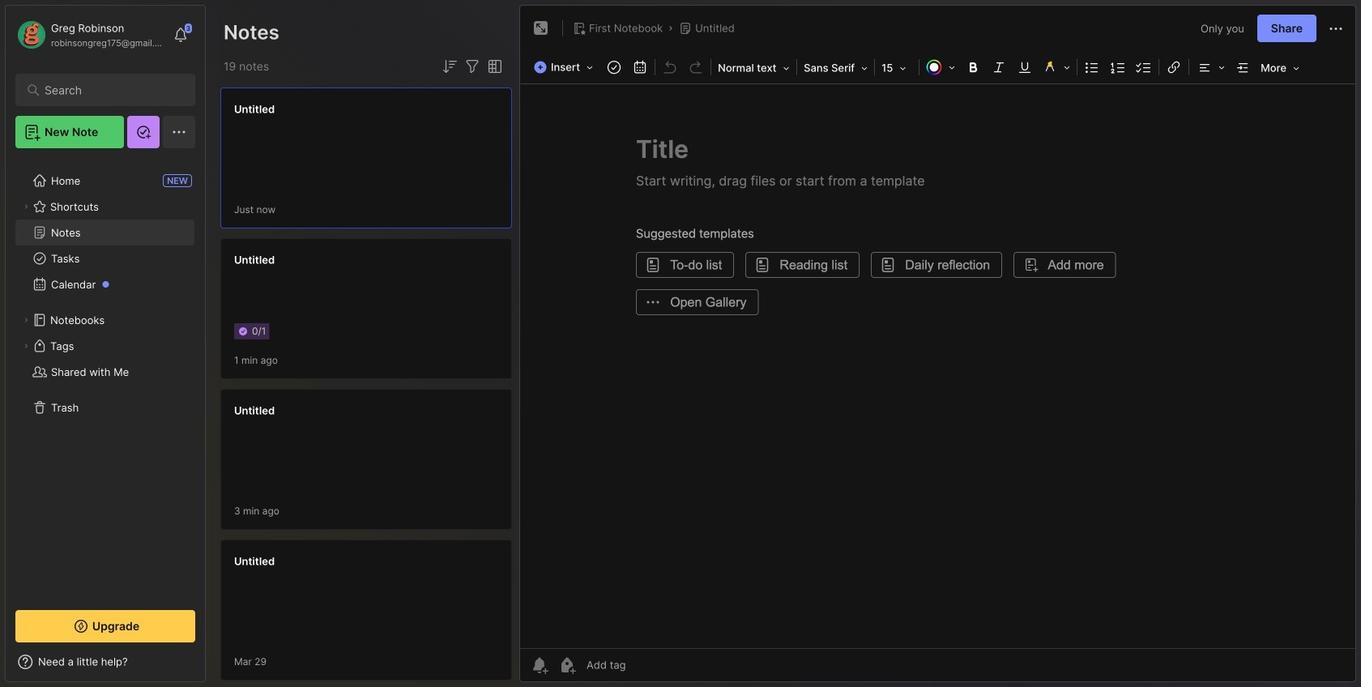 Task type: describe. For each thing, give the bounding box(es) containing it.
expand tags image
[[21, 341, 31, 351]]

More field
[[1256, 57, 1304, 79]]

bulleted list image
[[1081, 56, 1104, 79]]

Add filters field
[[463, 57, 482, 76]]

more actions image
[[1326, 19, 1346, 39]]

task image
[[603, 56, 626, 79]]

main element
[[0, 0, 211, 687]]

Highlight field
[[1038, 56, 1075, 79]]

insert link image
[[1163, 56, 1185, 79]]

click to collapse image
[[205, 657, 217, 677]]

WHAT'S NEW field
[[6, 649, 205, 675]]

Search text field
[[45, 83, 174, 98]]

Note Editor text field
[[520, 83, 1355, 648]]

expand note image
[[531, 19, 551, 38]]

calendar event image
[[629, 56, 652, 79]]

Sort options field
[[440, 57, 459, 76]]

Font color field
[[921, 56, 960, 79]]

tree inside main element
[[6, 158, 205, 596]]

View options field
[[482, 57, 505, 76]]

expand notebooks image
[[21, 315, 31, 325]]

add tag image
[[557, 655, 577, 675]]



Task type: locate. For each thing, give the bounding box(es) containing it.
More actions field
[[1326, 18, 1346, 39]]

underline image
[[1014, 56, 1036, 79]]

Font size field
[[877, 57, 917, 79]]

none search field inside main element
[[45, 80, 174, 100]]

Heading level field
[[713, 57, 795, 79]]

None search field
[[45, 80, 174, 100]]

add filters image
[[463, 57, 482, 76]]

note window element
[[519, 5, 1356, 686]]

numbered list image
[[1107, 56, 1130, 79]]

bold image
[[962, 56, 985, 79]]

Account field
[[15, 19, 165, 51]]

Insert field
[[530, 56, 601, 79]]

indent image
[[1232, 56, 1254, 79]]

tree
[[6, 158, 205, 596]]

Alignment field
[[1191, 56, 1230, 79]]

italic image
[[988, 56, 1010, 79]]

checklist image
[[1133, 56, 1155, 79]]

add a reminder image
[[530, 655, 549, 675]]

Font family field
[[799, 57, 873, 79]]

Add tag field
[[585, 658, 707, 672]]



Task type: vqa. For each thing, say whether or not it's contained in the screenshot.
Expand note 'icon'
yes



